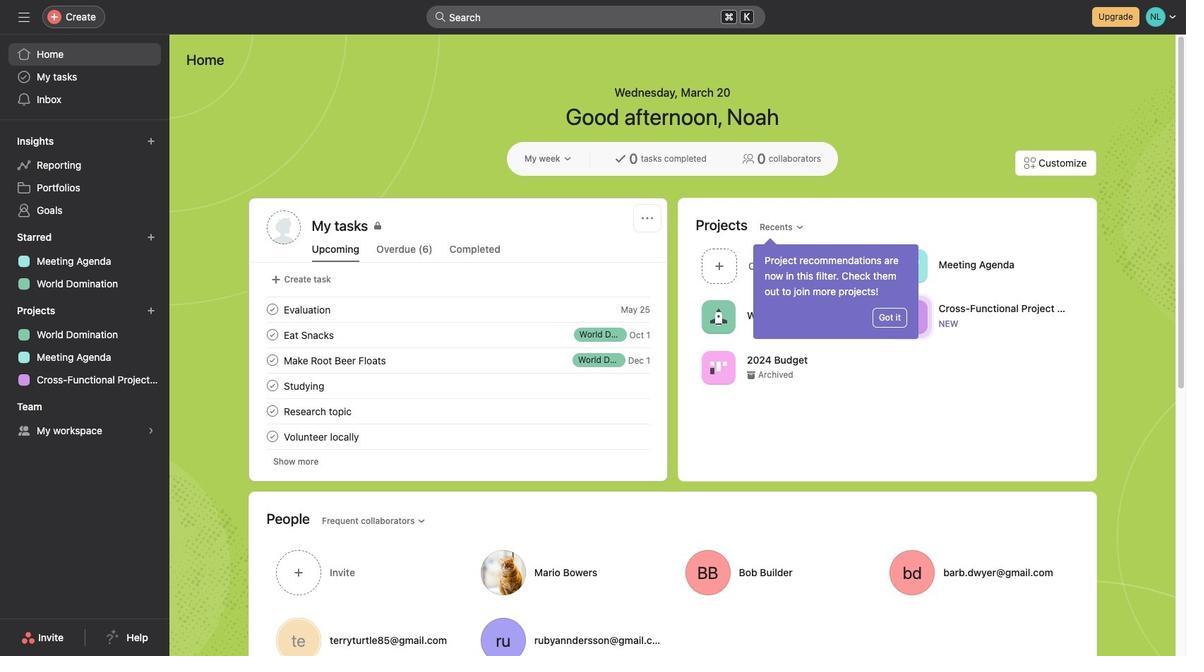 Task type: vqa. For each thing, say whether or not it's contained in the screenshot.
bottom Mark complete icon
yes



Task type: describe. For each thing, give the bounding box(es) containing it.
1 mark complete checkbox from the top
[[264, 301, 281, 318]]

new project or portfolio image
[[147, 307, 155, 315]]

Search tasks, projects, and more text field
[[427, 6, 766, 28]]

starred element
[[0, 225, 170, 298]]

mark complete image for second mark complete checkbox
[[264, 326, 281, 343]]

teams element
[[0, 394, 170, 445]]

2 mark complete checkbox from the top
[[264, 326, 281, 343]]

mark complete image for third mark complete checkbox from the top
[[264, 352, 281, 369]]

new insights image
[[147, 137, 155, 145]]

mark complete image for fourth mark complete checkbox
[[264, 377, 281, 394]]

hide sidebar image
[[18, 11, 30, 23]]



Task type: locate. For each thing, give the bounding box(es) containing it.
1 vertical spatial mark complete image
[[264, 428, 281, 445]]

actions image
[[642, 213, 653, 224]]

Mark complete checkbox
[[264, 301, 281, 318], [264, 326, 281, 343], [264, 352, 281, 369], [264, 377, 281, 394], [264, 428, 281, 445]]

insights element
[[0, 129, 170, 225]]

Mark complete checkbox
[[264, 403, 281, 420]]

1 mark complete image from the top
[[264, 352, 281, 369]]

list item
[[696, 244, 888, 287], [250, 297, 667, 322], [250, 322, 667, 347], [250, 347, 667, 373], [250, 373, 667, 398], [250, 424, 667, 449]]

mark complete image up mark complete option
[[264, 352, 281, 369]]

add items to starred image
[[147, 233, 155, 242]]

4 mark complete checkbox from the top
[[264, 377, 281, 394]]

mark complete image
[[264, 301, 281, 318], [264, 326, 281, 343], [264, 377, 281, 394], [264, 403, 281, 420]]

3 mark complete image from the top
[[264, 377, 281, 394]]

1 mark complete image from the top
[[264, 301, 281, 318]]

4 mark complete image from the top
[[264, 403, 281, 420]]

tooltip
[[754, 240, 919, 339]]

mark complete image for 5th mark complete checkbox from the bottom of the page
[[264, 301, 281, 318]]

projects element
[[0, 298, 170, 394]]

3 mark complete checkbox from the top
[[264, 352, 281, 369]]

mark complete image for mark complete option
[[264, 403, 281, 420]]

mark complete image for fifth mark complete checkbox from the top of the page
[[264, 428, 281, 445]]

2 mark complete image from the top
[[264, 326, 281, 343]]

2 mark complete image from the top
[[264, 428, 281, 445]]

add profile photo image
[[267, 210, 301, 244]]

mark complete image down mark complete option
[[264, 428, 281, 445]]

0 vertical spatial mark complete image
[[264, 352, 281, 369]]

None field
[[427, 6, 766, 28]]

global element
[[0, 35, 170, 119]]

line_and_symbols image
[[902, 308, 919, 325]]

5 mark complete checkbox from the top
[[264, 428, 281, 445]]

prominent image
[[435, 11, 446, 23]]

rocket image
[[710, 308, 727, 325]]

board image
[[710, 359, 727, 376]]

board image
[[902, 257, 919, 274]]

mark complete image
[[264, 352, 281, 369], [264, 428, 281, 445]]

see details, my workspace image
[[147, 427, 155, 435]]



